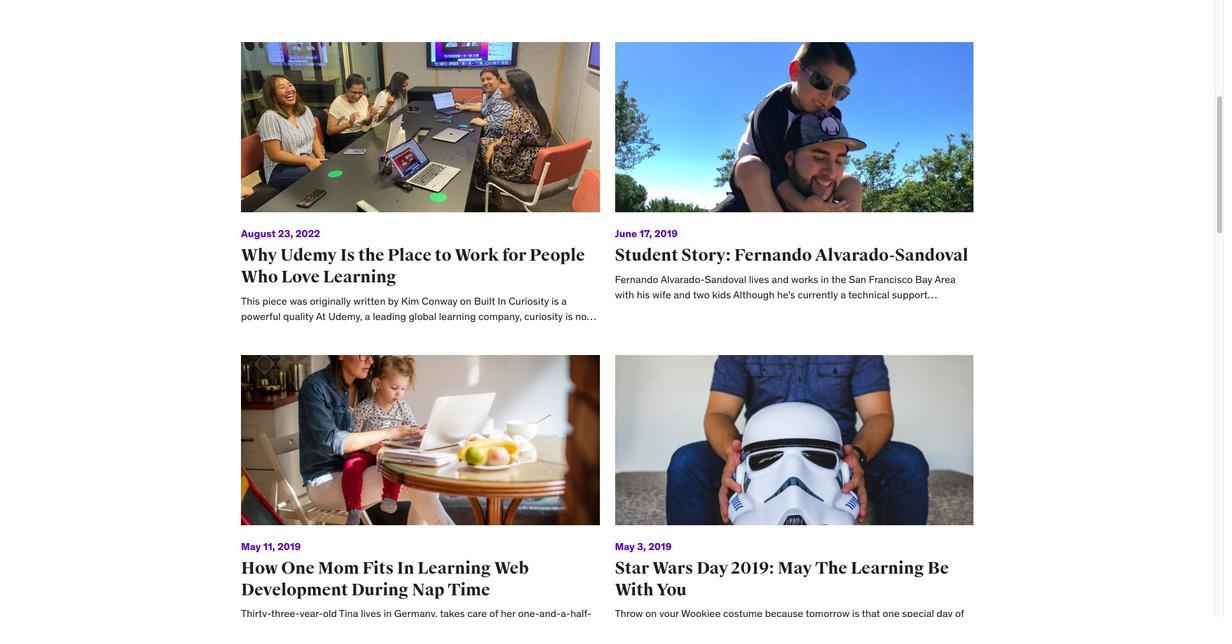 Task type: describe. For each thing, give the bounding box(es) containing it.
learning inside how one mom fits in learning web development during nap time
[[418, 558, 491, 579]]

kim
[[401, 295, 419, 307]]

2022
[[296, 227, 320, 240]]

built
[[474, 295, 496, 307]]

powerful
[[241, 310, 281, 323]]

how one mom fits in learning web development during nap time
[[241, 558, 529, 601]]

0 horizontal spatial a
[[278, 341, 283, 354]]

mission
[[379, 326, 414, 338]]

core
[[286, 341, 306, 354]]

be
[[928, 558, 950, 579]]

into
[[381, 341, 399, 354]]

why udemy is the place to work for people who love learning
[[241, 245, 585, 288]]

love
[[281, 267, 320, 288]]

this piece was originally written by kim conway on built in curiosity is a powerful quality at udemy, a leading global learning company, curiosity is not only present in the company's mission to improve lives through learning, but it's also a core pillar that feeds into the team's collective learning...
[[241, 295, 591, 354]]

web
[[495, 558, 529, 579]]

who
[[241, 267, 278, 288]]

2 horizontal spatial the
[[401, 341, 416, 354]]

3,
[[637, 540, 646, 553]]

17,
[[640, 227, 652, 240]]

team's
[[418, 341, 448, 354]]

1 vertical spatial is
[[566, 310, 573, 323]]

2019 for story:
[[655, 227, 678, 240]]

that
[[332, 341, 351, 354]]

learning...
[[497, 341, 541, 354]]

to inside why udemy is the place to work for people who love learning
[[435, 245, 452, 266]]

conway
[[422, 295, 458, 307]]

udemy
[[280, 245, 337, 266]]

one
[[281, 558, 315, 579]]

1 horizontal spatial a
[[365, 310, 371, 323]]

the inside why udemy is the place to work for people who love learning
[[359, 245, 385, 266]]

story:
[[682, 245, 731, 266]]

not
[[576, 310, 591, 323]]

august
[[241, 227, 276, 240]]

0 vertical spatial a
[[562, 295, 567, 307]]

is
[[340, 245, 355, 266]]

how one mom fits in learning web development during nap time link
[[241, 558, 529, 601]]

0 vertical spatial is
[[552, 295, 559, 307]]

star
[[615, 558, 650, 579]]

in inside how one mom fits in learning web development during nap time
[[397, 558, 414, 579]]

student story: fernando alvarado-sandoval
[[615, 245, 969, 266]]

fits
[[362, 558, 394, 579]]

star wars day 2019: may the learning be with you
[[615, 558, 950, 601]]

the
[[816, 558, 848, 579]]

through
[[490, 326, 525, 338]]

leading
[[373, 310, 406, 323]]

in inside this piece was originally written by kim conway on built in curiosity is a powerful quality at udemy, a leading global learning company, curiosity is not only present in the company's mission to improve lives through learning, but it's also a core pillar that feeds into the team's collective learning...
[[498, 295, 506, 307]]

learning inside star wars day 2019: may the learning be with you
[[851, 558, 925, 579]]

learning inside why udemy is the place to work for people who love learning
[[323, 267, 397, 288]]

mom
[[318, 558, 359, 579]]

in
[[300, 326, 308, 338]]

lives
[[467, 326, 487, 338]]

may for star wars day 2019: may the learning be with you
[[615, 540, 635, 553]]

june
[[615, 227, 638, 240]]

only
[[241, 326, 260, 338]]

august 23, 2022
[[241, 227, 320, 240]]

people
[[530, 245, 585, 266]]

23,
[[278, 227, 293, 240]]

may 11, 2019
[[241, 540, 301, 553]]

may 3, 2019
[[615, 540, 672, 553]]

written
[[354, 295, 386, 307]]

why
[[241, 245, 277, 266]]

learning,
[[528, 326, 567, 338]]

for
[[503, 245, 527, 266]]

2019 for wars
[[649, 540, 672, 553]]

fernando
[[735, 245, 812, 266]]

at
[[316, 310, 326, 323]]

curiosity
[[525, 310, 563, 323]]

work
[[455, 245, 499, 266]]



Task type: locate. For each thing, give the bounding box(es) containing it.
0 vertical spatial the
[[359, 245, 385, 266]]

feeds
[[353, 341, 379, 354]]

2 horizontal spatial may
[[778, 558, 813, 579]]

2019
[[655, 227, 678, 240], [278, 540, 301, 553], [649, 540, 672, 553]]

udemy,
[[329, 310, 363, 323]]

may left the
[[778, 558, 813, 579]]

1 vertical spatial to
[[416, 326, 425, 338]]

to right place at the top left of the page
[[435, 245, 452, 266]]

was
[[290, 295, 308, 307]]

0 horizontal spatial the
[[310, 326, 325, 338]]

the right into
[[401, 341, 416, 354]]

0 horizontal spatial is
[[552, 295, 559, 307]]

a up the curiosity
[[562, 295, 567, 307]]

learning
[[439, 310, 476, 323]]

1 vertical spatial in
[[397, 558, 414, 579]]

0 horizontal spatial learning
[[323, 267, 397, 288]]

1 horizontal spatial learning
[[418, 558, 491, 579]]

place
[[388, 245, 432, 266]]

development
[[241, 580, 348, 601]]

0 horizontal spatial may
[[241, 540, 261, 553]]

originally
[[310, 295, 351, 307]]

a down written
[[365, 310, 371, 323]]

student story: fernando alvarado-sandoval link
[[615, 245, 969, 266]]

this
[[241, 295, 260, 307]]

0 horizontal spatial to
[[416, 326, 425, 338]]

in up company,
[[498, 295, 506, 307]]

pillar
[[308, 341, 330, 354]]

present
[[262, 326, 297, 338]]

2 vertical spatial a
[[278, 341, 283, 354]]

day
[[697, 558, 729, 579]]

2 horizontal spatial learning
[[851, 558, 925, 579]]

learning up time
[[418, 558, 491, 579]]

11,
[[263, 540, 275, 553]]

2019 right 17,
[[655, 227, 678, 240]]

2 vertical spatial the
[[401, 341, 416, 354]]

why udemy is the place to work for people who love learning link
[[241, 245, 585, 288]]

with
[[615, 580, 654, 601]]

learning left "be"
[[851, 558, 925, 579]]

1 horizontal spatial may
[[615, 540, 635, 553]]

1 horizontal spatial the
[[359, 245, 385, 266]]

the right the is
[[359, 245, 385, 266]]

the right "in"
[[310, 326, 325, 338]]

1 vertical spatial the
[[310, 326, 325, 338]]

also
[[257, 341, 275, 354]]

in
[[498, 295, 506, 307], [397, 558, 414, 579]]

is left not
[[566, 310, 573, 323]]

0 vertical spatial in
[[498, 295, 506, 307]]

during
[[351, 580, 409, 601]]

to down "global"
[[416, 326, 425, 338]]

may left 11,
[[241, 540, 261, 553]]

how
[[241, 558, 278, 579]]

company's
[[328, 326, 376, 338]]

1 horizontal spatial is
[[566, 310, 573, 323]]

0 vertical spatial to
[[435, 245, 452, 266]]

1 horizontal spatial in
[[498, 295, 506, 307]]

wars
[[653, 558, 694, 579]]

2019 for one
[[278, 540, 301, 553]]

may left 3,
[[615, 540, 635, 553]]

to inside this piece was originally written by kim conway on built in curiosity is a powerful quality at udemy, a leading global learning company, curiosity is not only present in the company's mission to improve lives through learning, but it's also a core pillar that feeds into the team's collective learning...
[[416, 326, 425, 338]]

may
[[241, 540, 261, 553], [615, 540, 635, 553], [778, 558, 813, 579]]

learning down the is
[[323, 267, 397, 288]]

learning
[[323, 267, 397, 288], [418, 558, 491, 579], [851, 558, 925, 579]]

collective
[[451, 341, 494, 354]]

0 horizontal spatial in
[[397, 558, 414, 579]]

in right fits
[[397, 558, 414, 579]]

student
[[615, 245, 679, 266]]

june 17, 2019
[[615, 227, 678, 240]]

alvarado-
[[816, 245, 896, 266]]

sandoval
[[895, 245, 969, 266]]

a
[[562, 295, 567, 307], [365, 310, 371, 323], [278, 341, 283, 354]]

is
[[552, 295, 559, 307], [566, 310, 573, 323]]

star wars day 2019: may the learning be with you link
[[615, 558, 950, 601]]

by
[[388, 295, 399, 307]]

global
[[409, 310, 437, 323]]

it's
[[241, 341, 254, 354]]

curiosity
[[509, 295, 549, 307]]

piece
[[262, 295, 287, 307]]

is up the curiosity
[[552, 295, 559, 307]]

improve
[[428, 326, 464, 338]]

time
[[448, 580, 490, 601]]

the
[[359, 245, 385, 266], [310, 326, 325, 338], [401, 341, 416, 354]]

2 horizontal spatial a
[[562, 295, 567, 307]]

2019 right 3,
[[649, 540, 672, 553]]

2019:
[[732, 558, 775, 579]]

a right also at left
[[278, 341, 283, 354]]

may inside star wars day 2019: may the learning be with you
[[778, 558, 813, 579]]

on
[[460, 295, 472, 307]]

you
[[657, 580, 687, 601]]

may for how one mom fits in learning web development during nap time
[[241, 540, 261, 553]]

quality
[[283, 310, 314, 323]]

1 vertical spatial a
[[365, 310, 371, 323]]

to
[[435, 245, 452, 266], [416, 326, 425, 338]]

but
[[570, 326, 585, 338]]

1 horizontal spatial to
[[435, 245, 452, 266]]

company,
[[479, 310, 522, 323]]

nap
[[412, 580, 445, 601]]

2019 right 11,
[[278, 540, 301, 553]]



Task type: vqa. For each thing, say whether or not it's contained in the screenshot.
Learning inside STAR WARS DAY 2019: MAY THE LEARNING BE WITH YOU
yes



